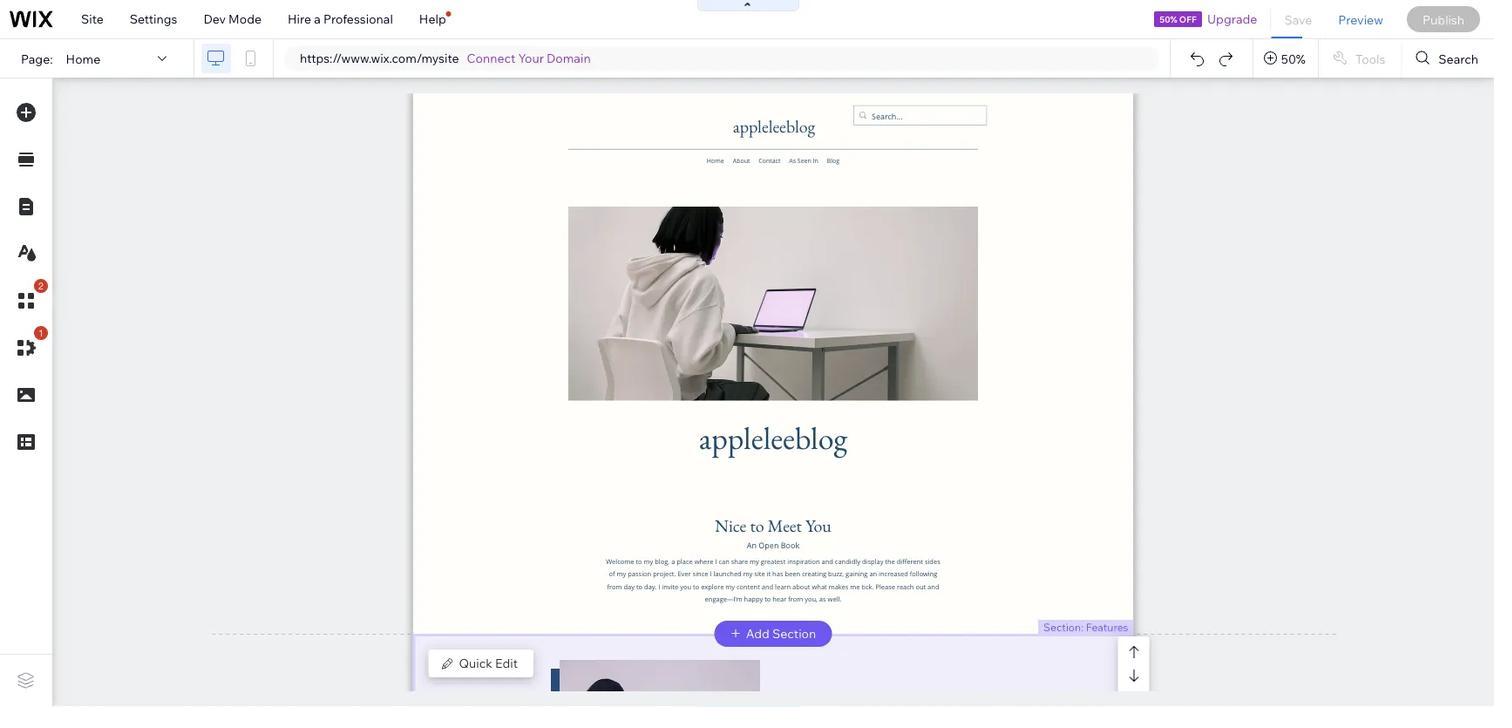 Task type: vqa. For each thing, say whether or not it's contained in the screenshot.
Search Button
yes



Task type: describe. For each thing, give the bounding box(es) containing it.
connect
[[467, 51, 516, 66]]

off
[[1179, 14, 1197, 24]]

search button
[[1402, 39, 1494, 78]]

upgrade
[[1207, 11, 1258, 27]]

50% off
[[1160, 14, 1197, 24]]

your
[[518, 51, 544, 66]]

https://www.wix.com/mysite connect your domain
[[300, 51, 591, 66]]

publish
[[1423, 12, 1465, 27]]

1
[[38, 327, 44, 339]]

publish button
[[1407, 6, 1480, 32]]

home
[[66, 51, 100, 66]]

save
[[1285, 12, 1312, 27]]

1 button
[[8, 326, 48, 366]]

a
[[314, 11, 321, 27]]

save button
[[1272, 0, 1326, 38]]

site
[[81, 11, 104, 27]]

tools button
[[1319, 39, 1401, 78]]

2 button
[[8, 279, 48, 319]]

50% for 50%
[[1281, 51, 1306, 66]]

tools
[[1356, 51, 1386, 66]]

help
[[419, 11, 446, 27]]



Task type: locate. For each thing, give the bounding box(es) containing it.
50% for 50% off
[[1160, 14, 1178, 24]]

50% left off
[[1160, 14, 1178, 24]]

settings
[[130, 11, 177, 27]]

https://www.wix.com/mysite
[[300, 51, 459, 66]]

preview
[[1339, 12, 1384, 27]]

search
[[1439, 51, 1479, 66]]

preview button
[[1326, 0, 1397, 38]]

professional
[[323, 11, 393, 27]]

50% down the save button
[[1281, 51, 1306, 66]]

50% inside button
[[1281, 51, 1306, 66]]

0 horizontal spatial 50%
[[1160, 14, 1178, 24]]

domain
[[547, 51, 591, 66]]

mode
[[229, 11, 262, 27]]

2
[[38, 280, 44, 292]]

hire a professional
[[288, 11, 393, 27]]

dev
[[204, 11, 226, 27]]

50%
[[1160, 14, 1178, 24], [1281, 51, 1306, 66]]

dev mode
[[204, 11, 262, 27]]

1 vertical spatial 50%
[[1281, 51, 1306, 66]]

1 horizontal spatial 50%
[[1281, 51, 1306, 66]]

hire
[[288, 11, 311, 27]]

0 vertical spatial 50%
[[1160, 14, 1178, 24]]

50% button
[[1254, 39, 1318, 78]]



